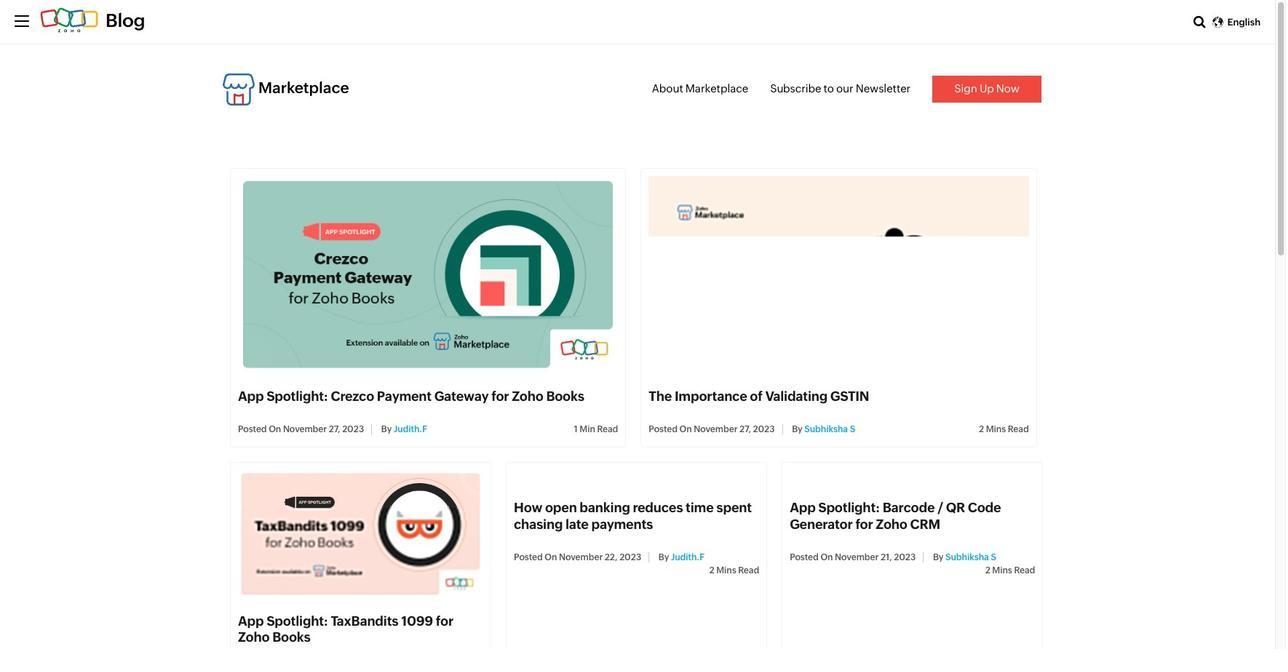 Task type: locate. For each thing, give the bounding box(es) containing it.
1 vertical spatial subhiksha s link
[[946, 552, 997, 563]]

by
[[381, 425, 392, 435], [792, 425, 803, 435], [933, 552, 944, 563]]

app inside app spotlight: taxbandits 1099 for zoho books
[[238, 613, 264, 629]]

newsletter
[[856, 82, 911, 95]]

for
[[492, 389, 509, 404], [856, 517, 873, 532], [436, 613, 454, 629]]

2
[[979, 425, 984, 435], [986, 565, 991, 576]]

0 horizontal spatial zoho
[[238, 630, 270, 645]]

1 horizontal spatial books
[[546, 389, 585, 404]]

posted on november 27, 2023 for importance
[[649, 425, 775, 435]]

subhiksha s link
[[805, 425, 856, 435], [946, 552, 997, 563]]

2 mins read for the importance of validating gstin
[[979, 425, 1029, 435]]

by down crm
[[933, 552, 944, 563]]

of
[[750, 389, 763, 404]]

for right 1099
[[436, 613, 454, 629]]

1 horizontal spatial by
[[792, 425, 803, 435]]

on
[[269, 425, 281, 435], [680, 425, 692, 435], [821, 552, 833, 563]]

0 vertical spatial spotlight:
[[267, 389, 328, 404]]

2023
[[342, 425, 364, 435], [753, 425, 775, 435], [894, 552, 916, 563]]

spotlight: left taxbandits
[[267, 613, 328, 629]]

by down "validating"
[[792, 425, 803, 435]]

2023 for crezco
[[342, 425, 364, 435]]

about
[[652, 82, 683, 95]]

1 vertical spatial zoho
[[876, 517, 908, 532]]

2 horizontal spatial posted
[[790, 552, 819, 563]]

0 vertical spatial subhiksha s link
[[805, 425, 856, 435]]

2 27, from the left
[[740, 425, 751, 435]]

spotlight:
[[267, 389, 328, 404], [819, 501, 880, 516], [267, 613, 328, 629]]

1 horizontal spatial 27,
[[740, 425, 751, 435]]

read
[[597, 425, 618, 435], [1008, 425, 1029, 435], [1015, 565, 1036, 576]]

2023 down crezco
[[342, 425, 364, 435]]

for up posted on november 21, 2023
[[856, 517, 873, 532]]

s down the gstin
[[850, 425, 856, 435]]

marketplace
[[258, 80, 349, 97], [686, 82, 749, 95]]

1 horizontal spatial 2
[[986, 565, 991, 576]]

app
[[238, 389, 264, 404], [790, 501, 816, 516], [238, 613, 264, 629]]

posted
[[238, 425, 267, 435], [649, 425, 678, 435], [790, 552, 819, 563]]

2 mins read
[[979, 425, 1029, 435], [986, 565, 1036, 576]]

27,
[[329, 425, 340, 435], [740, 425, 751, 435]]

1 vertical spatial by subhiksha s
[[931, 552, 997, 563]]

2 for app spotlight: barcode / qr code generator for zoho crm
[[986, 565, 991, 576]]

0 horizontal spatial by subhiksha s
[[790, 425, 856, 435]]

2023 for of
[[753, 425, 775, 435]]

0 horizontal spatial by
[[381, 425, 392, 435]]

2 horizontal spatial 2023
[[894, 552, 916, 563]]

0 vertical spatial zoho
[[512, 389, 544, 404]]

to
[[824, 82, 834, 95]]

1 horizontal spatial subhiksha
[[946, 552, 989, 563]]

1 vertical spatial for
[[856, 517, 873, 532]]

0 horizontal spatial subhiksha
[[805, 425, 848, 435]]

sign up now link
[[933, 76, 1042, 102]]

0 horizontal spatial for
[[436, 613, 454, 629]]

1 horizontal spatial s
[[991, 552, 997, 563]]

taxbandits
[[331, 613, 399, 629]]

2023 down the importance of validating gstin
[[753, 425, 775, 435]]

0 horizontal spatial november
[[283, 425, 327, 435]]

2 horizontal spatial on
[[821, 552, 833, 563]]

subhiksha down qr
[[946, 552, 989, 563]]

1 27, from the left
[[329, 425, 340, 435]]

by subhiksha s down qr
[[931, 552, 997, 563]]

27, for of
[[740, 425, 751, 435]]

generator
[[790, 517, 853, 532]]

1 posted on november 27, 2023 from the left
[[238, 425, 364, 435]]

0 horizontal spatial 2023
[[342, 425, 364, 435]]

0 vertical spatial subhiksha
[[805, 425, 848, 435]]

1099
[[401, 613, 433, 629]]

app inside app spotlight: barcode / qr code generator for zoho crm
[[790, 501, 816, 516]]

0 vertical spatial by subhiksha s
[[790, 425, 856, 435]]

2 posted on november 27, 2023 from the left
[[649, 425, 775, 435]]

by left judith.f
[[381, 425, 392, 435]]

27, down of
[[740, 425, 751, 435]]

0 horizontal spatial 2
[[979, 425, 984, 435]]

by for validating
[[792, 425, 803, 435]]

marketplace link
[[223, 74, 349, 106]]

spotlight: left crezco
[[267, 389, 328, 404]]

subhiksha down the gstin
[[805, 425, 848, 435]]

for inside app spotlight: barcode / qr code generator for zoho crm
[[856, 517, 873, 532]]

2023 right 21,
[[894, 552, 916, 563]]

zoho inside app spotlight: taxbandits 1099 for zoho books
[[238, 630, 270, 645]]

subscribe to our newsletter link
[[771, 82, 911, 95]]

blog link
[[40, 10, 145, 31]]

0 horizontal spatial books
[[272, 630, 311, 645]]

0 horizontal spatial posted on november 27, 2023
[[238, 425, 364, 435]]

0 vertical spatial for
[[492, 389, 509, 404]]

/
[[938, 501, 944, 516]]

0 vertical spatial s
[[850, 425, 856, 435]]

spotlight: up generator
[[819, 501, 880, 516]]

1 horizontal spatial 2023
[[753, 425, 775, 435]]

2 vertical spatial spotlight:
[[267, 613, 328, 629]]

1 horizontal spatial subhiksha s link
[[946, 552, 997, 563]]

1 vertical spatial 2
[[986, 565, 991, 576]]

1 vertical spatial spotlight:
[[819, 501, 880, 516]]

subscribe to our newsletter
[[771, 82, 911, 95]]

on for app spotlight: barcode / qr code generator for zoho crm
[[821, 552, 833, 563]]

posted on november 27, 2023 for spotlight:
[[238, 425, 364, 435]]

english
[[1228, 17, 1261, 28]]

app spotlight: taxbandits 1099 for zoho books image
[[238, 471, 484, 599]]

by subhiksha s down "validating"
[[790, 425, 856, 435]]

1 horizontal spatial november
[[694, 425, 738, 435]]

judith.f
[[394, 425, 427, 435]]

spotlight: inside app spotlight: barcode / qr code generator for zoho crm
[[819, 501, 880, 516]]

app for app spotlight: crezco payment gateway for zoho books
[[238, 389, 264, 404]]

subhiksha
[[805, 425, 848, 435], [946, 552, 989, 563]]

spotlight: inside app spotlight: taxbandits 1099 for zoho books
[[267, 613, 328, 629]]

on for the importance of validating gstin
[[680, 425, 692, 435]]

0 horizontal spatial posted
[[238, 425, 267, 435]]

0 horizontal spatial subhiksha s link
[[805, 425, 856, 435]]

2 horizontal spatial for
[[856, 517, 873, 532]]

0 vertical spatial 2
[[979, 425, 984, 435]]

about marketplace link
[[652, 82, 749, 95]]

1 horizontal spatial for
[[492, 389, 509, 404]]

1 horizontal spatial posted
[[649, 425, 678, 435]]

0 horizontal spatial on
[[269, 425, 281, 435]]

mins
[[986, 425, 1006, 435], [993, 565, 1013, 576]]

2 horizontal spatial by
[[933, 552, 944, 563]]

blog banner
[[0, 0, 1276, 44]]

s
[[850, 425, 856, 435], [991, 552, 997, 563]]

0 vertical spatial app
[[238, 389, 264, 404]]

read for code
[[1015, 565, 1036, 576]]

books
[[546, 389, 585, 404], [272, 630, 311, 645]]

app spotlight: barcode / qr code generator for zoho crm
[[790, 501, 1001, 532]]

1 horizontal spatial by subhiksha s
[[931, 552, 997, 563]]

s for app spotlight: barcode / qr code generator for zoho crm
[[991, 552, 997, 563]]

by judith.f
[[379, 425, 427, 435]]

27, for crezco
[[329, 425, 340, 435]]

posted on november 27, 2023 down crezco
[[238, 425, 364, 435]]

2 horizontal spatial zoho
[[876, 517, 908, 532]]

the importance of validating gstin
[[649, 389, 870, 404]]

subhiksha s link down code
[[946, 552, 997, 563]]

1 vertical spatial app
[[790, 501, 816, 516]]

november
[[283, 425, 327, 435], [694, 425, 738, 435], [835, 552, 879, 563]]

0 horizontal spatial s
[[850, 425, 856, 435]]

0 horizontal spatial marketplace
[[258, 80, 349, 97]]

for right gateway
[[492, 389, 509, 404]]

1 vertical spatial books
[[272, 630, 311, 645]]

subhiksha s link down the gstin
[[805, 425, 856, 435]]

subhiksha for gstin
[[805, 425, 848, 435]]

0 vertical spatial mins
[[986, 425, 1006, 435]]

posted on november 27, 2023 down importance
[[649, 425, 775, 435]]

zoho
[[512, 389, 544, 404], [876, 517, 908, 532], [238, 630, 270, 645]]

2 vertical spatial zoho
[[238, 630, 270, 645]]

0 horizontal spatial 27,
[[329, 425, 340, 435]]

1 vertical spatial subhiksha
[[946, 552, 989, 563]]

2 vertical spatial app
[[238, 613, 264, 629]]

1 vertical spatial mins
[[993, 565, 1013, 576]]

s down code
[[991, 552, 997, 563]]

1 vertical spatial s
[[991, 552, 997, 563]]

by subhiksha s
[[790, 425, 856, 435], [931, 552, 997, 563]]

posted on november 27, 2023
[[238, 425, 364, 435], [649, 425, 775, 435]]

app spotlight: taxbandits 1099 for zoho books link
[[238, 613, 454, 645]]

gateway
[[434, 389, 489, 404]]

2 vertical spatial for
[[436, 613, 454, 629]]

27, down crezco
[[329, 425, 340, 435]]

posted for app spotlight: barcode / qr code generator for zoho crm
[[790, 552, 819, 563]]

2 horizontal spatial november
[[835, 552, 879, 563]]

0 vertical spatial 2 mins read
[[979, 425, 1029, 435]]

1 horizontal spatial on
[[680, 425, 692, 435]]

1 horizontal spatial posted on november 27, 2023
[[649, 425, 775, 435]]

up
[[980, 82, 994, 95]]

our
[[837, 82, 854, 95]]

1 vertical spatial 2 mins read
[[986, 565, 1036, 576]]

importance
[[675, 389, 747, 404]]

2023 for barcode
[[894, 552, 916, 563]]



Task type: describe. For each thing, give the bounding box(es) containing it.
posted for the importance of validating gstin
[[649, 425, 678, 435]]

21,
[[881, 552, 892, 563]]

for inside app spotlight: taxbandits 1099 for zoho books
[[436, 613, 454, 629]]

min
[[580, 425, 595, 435]]

posted for app spotlight: crezco payment gateway for zoho books
[[238, 425, 267, 435]]

code
[[968, 501, 1001, 516]]

november for crezco
[[283, 425, 327, 435]]

app spotlight: crezco payment gateway for zoho books image
[[238, 176, 618, 375]]

qr
[[946, 501, 965, 516]]

crm
[[910, 517, 941, 532]]

the
[[649, 389, 672, 404]]

mins for the importance of validating gstin
[[986, 425, 1006, 435]]

now
[[997, 82, 1020, 95]]

november for of
[[694, 425, 738, 435]]

search image
[[1194, 15, 1206, 28]]

books inside app spotlight: taxbandits 1099 for zoho books
[[272, 630, 311, 645]]

by for payment
[[381, 425, 392, 435]]

0 vertical spatial books
[[546, 389, 585, 404]]

blog
[[106, 10, 145, 31]]

sign
[[955, 82, 978, 95]]

barcode
[[883, 501, 935, 516]]

read for for
[[597, 425, 618, 435]]

the importance of validating gstin image
[[649, 176, 1029, 375]]

subhiksha s link for gstin
[[805, 425, 856, 435]]

the importance of validating gstin link
[[649, 389, 870, 404]]

spotlight: for barcode
[[819, 501, 880, 516]]

spotlight: for crezco
[[267, 389, 328, 404]]

s for the importance of validating gstin
[[850, 425, 856, 435]]

2 for the importance of validating gstin
[[979, 425, 984, 435]]

mins for app spotlight: barcode / qr code generator for zoho crm
[[993, 565, 1013, 576]]

1 horizontal spatial marketplace
[[686, 82, 749, 95]]

by for /
[[933, 552, 944, 563]]

spotlight: for taxbandits
[[267, 613, 328, 629]]

sign up now
[[955, 82, 1020, 95]]

app spotlight: taxbandits 1099 for zoho books
[[238, 613, 454, 645]]

1 min read
[[574, 425, 618, 435]]

2 mins read for app spotlight: barcode / qr code generator for zoho crm
[[986, 565, 1036, 576]]

app spotlight: crezco payment gateway for zoho books
[[238, 389, 585, 404]]

app spotlight: crezco payment gateway for zoho books link
[[238, 389, 585, 404]]

app spotlight: barcode / qr code generator for zoho crm link
[[790, 501, 1001, 532]]

payment
[[377, 389, 432, 404]]

crezco
[[331, 389, 374, 404]]

on for app spotlight: crezco payment gateway for zoho books
[[269, 425, 281, 435]]

validating
[[766, 389, 828, 404]]

app for app spotlight: taxbandits 1099 for zoho books
[[238, 613, 264, 629]]

judith.f link
[[394, 425, 427, 435]]

november for barcode
[[835, 552, 879, 563]]

subhiksha s link for qr
[[946, 552, 997, 563]]

posted on november 21, 2023
[[790, 552, 916, 563]]

about marketplace
[[652, 82, 749, 95]]

by subhiksha s for gstin
[[790, 425, 856, 435]]

1
[[574, 425, 578, 435]]

subscribe
[[771, 82, 822, 95]]

gstin
[[831, 389, 870, 404]]

subhiksha for qr
[[946, 552, 989, 563]]

app for app spotlight: barcode / qr code generator for zoho crm
[[790, 501, 816, 516]]

how open banking reduces time spent chasing late payments image
[[514, 471, 760, 599]]

zoho inside app spotlight: barcode / qr code generator for zoho crm
[[876, 517, 908, 532]]

by subhiksha s for qr
[[931, 552, 997, 563]]

1 horizontal spatial zoho
[[512, 389, 544, 404]]



Task type: vqa. For each thing, say whether or not it's contained in the screenshot.
"Posted" for App Spotlight: Crezco Payment Gateway for Zoho Books
yes



